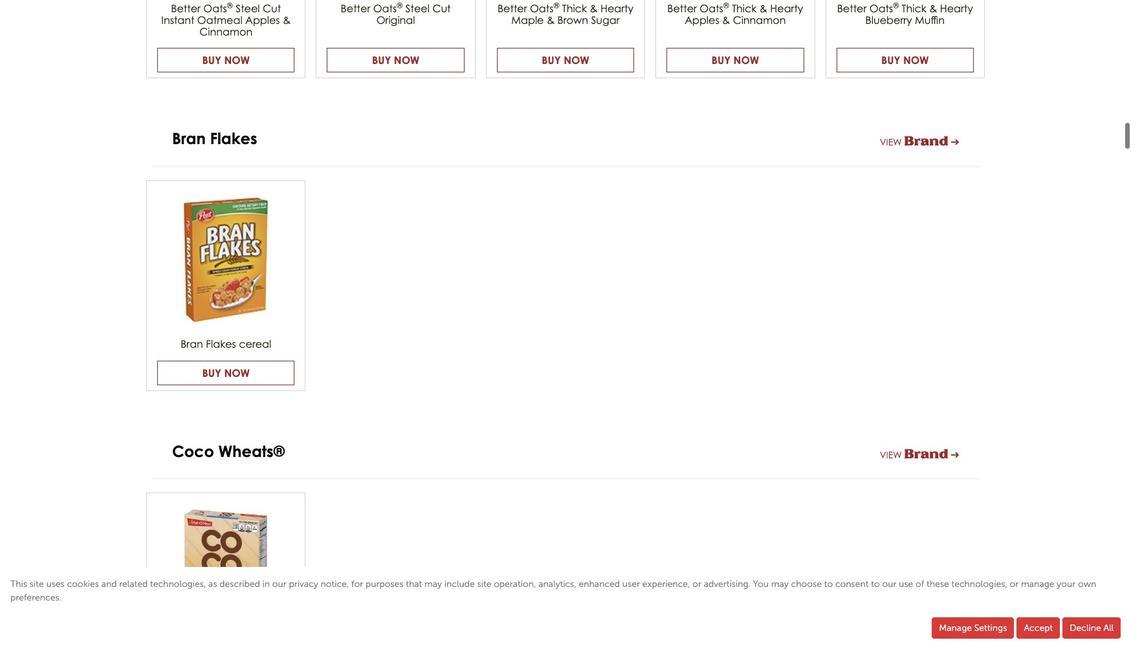 Task type: describe. For each thing, give the bounding box(es) containing it.
in our
[[262, 579, 287, 590]]

instant
[[161, 14, 194, 27]]

buy now link for thick & hearty blueberry muffin
[[837, 48, 974, 73]]

hearty inside thick & hearty blueberry muffin
[[940, 2, 973, 15]]

and
[[101, 579, 117, 590]]

advertising.
[[704, 579, 751, 590]]

thick & hearty blueberry muffin
[[866, 2, 973, 27]]

cookies
[[67, 579, 99, 590]]

accept
[[1024, 623, 1053, 634]]

apples inside 'thick & hearty apples & cinnamon'
[[685, 14, 719, 27]]

thick for cinnamon
[[732, 2, 757, 15]]

® for thick & hearty blueberry muffin
[[893, 1, 899, 11]]

better for steel cut original
[[341, 2, 370, 15]]

better for thick & hearty maple & brown sugar
[[498, 2, 527, 15]]

coco
[[172, 442, 214, 461]]

thick for brown
[[562, 2, 587, 15]]

accept button
[[1017, 618, 1060, 639]]

settings
[[975, 623, 1007, 634]]

® for thick & hearty maple & brown sugar
[[554, 1, 559, 11]]

now down "bran flakes cereal" link
[[224, 367, 250, 380]]

manage settings button
[[932, 618, 1014, 639]]

bran flakes
[[172, 129, 257, 148]]

packaging of better oats steel cut original image
[[317, 0, 475, 3]]

sugar
[[591, 14, 620, 27]]

include
[[444, 579, 475, 590]]

1 to from the left
[[824, 579, 833, 590]]

coco wheats®
[[172, 442, 285, 461]]

manage
[[939, 623, 972, 634]]

uses
[[46, 579, 65, 590]]

thick & hearty apples & cinnamon
[[685, 2, 803, 27]]

described
[[220, 579, 260, 590]]

buy now down bran flakes cereal
[[202, 367, 250, 380]]

steel cut instant oatmeal apples & cinnamon
[[161, 2, 291, 38]]

experience,
[[643, 579, 690, 590]]

buy now link for thick & hearty apples & cinnamon
[[667, 48, 804, 73]]

buy for steel cut original
[[372, 54, 391, 67]]

bran flakes cereal
[[181, 338, 271, 351]]

analytics,
[[539, 579, 576, 590]]

these
[[927, 579, 949, 590]]

better oats ® for thick & hearty apples & cinnamon
[[667, 1, 729, 15]]

view brand for wheats®
[[880, 447, 949, 461]]

,
[[347, 579, 349, 590]]

operation,
[[494, 579, 536, 590]]

privacy notice
[[289, 579, 347, 590]]

buy now link for thick & hearty maple & brown sugar
[[497, 48, 634, 73]]

brand for wheats®
[[904, 447, 949, 461]]

your
[[1057, 579, 1076, 590]]

® for steel cut original
[[397, 1, 403, 11]]

, for purposes that may include site operation, analytics, enhanced user experience, or advertising. you may choose to consent to our use of these technologies, or manage your own preferences.
[[10, 579, 1097, 604]]

buy now for steel cut original
[[372, 54, 420, 67]]

now for thick & hearty apples & cinnamon
[[734, 54, 759, 67]]

apples inside steel cut instant oatmeal apples & cinnamon
[[245, 14, 280, 27]]

maple
[[512, 14, 544, 27]]

1 technologies, from the left
[[150, 579, 206, 590]]

preferences.
[[10, 593, 62, 604]]

2 or from the left
[[1010, 579, 1019, 590]]

choose
[[791, 579, 822, 590]]

of
[[916, 579, 924, 590]]

our
[[882, 579, 897, 590]]

1 or from the left
[[693, 579, 702, 590]]

buy now for steel cut instant oatmeal apples & cinnamon
[[202, 54, 250, 67]]

oats for thick & hearty maple & brown sugar
[[530, 2, 554, 15]]

user
[[623, 579, 640, 590]]

purposes
[[366, 579, 404, 590]]

original
[[376, 14, 415, 27]]

view brand for flakes
[[880, 134, 949, 148]]

use
[[899, 579, 913, 590]]

related
[[119, 579, 148, 590]]

now for thick & hearty blueberry muffin
[[903, 54, 929, 67]]

better oats steel cut instant oatmeal apples & cinnamon product packaging image
[[147, 0, 305, 3]]

wheats®
[[218, 442, 285, 461]]

as
[[208, 579, 217, 590]]

thick inside thick & hearty blueberry muffin
[[902, 2, 927, 15]]

buy down bran flakes cereal
[[202, 367, 221, 380]]



Task type: vqa. For each thing, say whether or not it's contained in the screenshot.
bonding
no



Task type: locate. For each thing, give the bounding box(es) containing it.
now down brown
[[564, 54, 589, 67]]

technologies, left as
[[150, 579, 206, 590]]

® for thick & hearty apples & cinnamon
[[723, 1, 729, 11]]

that
[[406, 579, 422, 590]]

packaging of better oats thick and hearty maple brown sugar image
[[487, 0, 645, 3]]

view for flakes
[[880, 137, 902, 148]]

2 horizontal spatial hearty
[[940, 2, 973, 15]]

steel inside steel cut instant oatmeal apples & cinnamon
[[236, 2, 260, 15]]

all
[[1104, 623, 1114, 634]]

apples down packaging of better oats thick and hearty apples and cinnamon "image"
[[685, 14, 719, 27]]

better oats ® for thick & hearty blueberry muffin
[[837, 1, 899, 15]]

cut inside "steel cut original"
[[433, 2, 451, 15]]

1 horizontal spatial site
[[477, 579, 491, 590]]

oats for steel cut instant oatmeal apples & cinnamon
[[203, 2, 227, 15]]

1 vertical spatial view brand
[[880, 447, 949, 461]]

thick & hearty maple & brown sugar
[[512, 2, 634, 27]]

thick inside thick & hearty maple & brown sugar
[[562, 2, 587, 15]]

cinnamon inside steel cut instant oatmeal apples & cinnamon
[[199, 25, 252, 38]]

site up preferences.
[[30, 579, 44, 590]]

hearty inside thick & hearty maple & brown sugar
[[601, 2, 634, 15]]

cut
[[263, 2, 281, 15], [433, 2, 451, 15]]

3 better oats ® from the left
[[498, 1, 559, 15]]

bran
[[172, 129, 206, 148], [181, 338, 203, 351]]

buy down 'oatmeal'
[[202, 54, 221, 67]]

2 oats from the left
[[373, 2, 397, 15]]

®
[[227, 1, 233, 11], [397, 1, 403, 11], [554, 1, 559, 11], [723, 1, 729, 11], [893, 1, 899, 11]]

1 view brand from the top
[[880, 134, 949, 148]]

view brand left long arrow right image
[[880, 134, 949, 148]]

1 horizontal spatial or
[[1010, 579, 1019, 590]]

view for wheats®
[[880, 450, 902, 461]]

privacy notice link
[[289, 579, 347, 590]]

2 view from the top
[[880, 450, 902, 461]]

3 oats from the left
[[530, 2, 554, 15]]

buy now down brown
[[542, 54, 589, 67]]

this
[[10, 579, 27, 590]]

or
[[693, 579, 702, 590], [1010, 579, 1019, 590]]

buy now link down 'thick & hearty apples & cinnamon'
[[667, 48, 804, 73]]

cinnamon inside 'thick & hearty apples & cinnamon'
[[733, 14, 786, 27]]

4 ® from the left
[[723, 1, 729, 11]]

packaging of better oats thick and hearty blueberry muffin image
[[826, 0, 984, 3]]

1 ® from the left
[[227, 1, 233, 11]]

muffin
[[915, 14, 945, 27]]

0 vertical spatial bran
[[172, 129, 206, 148]]

cereal
[[239, 338, 271, 351]]

buy now link down steel cut instant oatmeal apples & cinnamon
[[157, 48, 295, 73]]

3 hearty from the left
[[940, 2, 973, 15]]

oats for thick & hearty apples & cinnamon
[[700, 2, 723, 15]]

2 view brand from the top
[[880, 447, 949, 461]]

2 technologies, from the left
[[952, 579, 1008, 590]]

buy now link for steel cut original
[[327, 48, 465, 73]]

cut for steel cut instant oatmeal apples & cinnamon
[[263, 2, 281, 15]]

buy down blueberry
[[882, 54, 901, 67]]

buy for steel cut instant oatmeal apples & cinnamon
[[202, 54, 221, 67]]

0 vertical spatial flakes
[[210, 129, 257, 148]]

buy now link down blueberry
[[837, 48, 974, 73]]

buy now down 'thick & hearty apples & cinnamon'
[[712, 54, 759, 67]]

1 apples from the left
[[245, 14, 280, 27]]

1 vertical spatial bran
[[181, 338, 203, 351]]

1 oats from the left
[[203, 2, 227, 15]]

may
[[425, 579, 442, 590], [771, 579, 789, 590]]

buy now
[[202, 54, 250, 67], [372, 54, 420, 67], [542, 54, 589, 67], [712, 54, 759, 67], [882, 54, 929, 67], [202, 367, 250, 380]]

apples down better oats steel cut instant oatmeal apples & cinnamon product packaging image
[[245, 14, 280, 27]]

1 view from the top
[[880, 137, 902, 148]]

2 hearty from the left
[[770, 2, 803, 15]]

® for steel cut instant oatmeal apples & cinnamon
[[227, 1, 233, 11]]

buy
[[202, 54, 221, 67], [372, 54, 391, 67], [542, 54, 561, 67], [712, 54, 731, 67], [882, 54, 901, 67], [202, 367, 221, 380]]

buy now for thick & hearty blueberry muffin
[[882, 54, 929, 67]]

view brand left long arrow right icon
[[880, 447, 949, 461]]

1 cut from the left
[[263, 2, 281, 15]]

flakes for bran flakes cereal
[[206, 338, 236, 351]]

for
[[351, 579, 363, 590]]

0 horizontal spatial may
[[425, 579, 442, 590]]

& inside thick & hearty blueberry muffin
[[929, 2, 937, 15]]

decline all
[[1070, 623, 1114, 634]]

buy now link down original
[[327, 48, 465, 73]]

now for steel cut original
[[394, 54, 420, 67]]

2 may from the left
[[771, 579, 789, 590]]

0 horizontal spatial hearty
[[601, 2, 634, 15]]

steel for instant
[[236, 2, 260, 15]]

better oats ® for steel cut instant oatmeal apples & cinnamon
[[171, 1, 233, 15]]

1 steel from the left
[[236, 2, 260, 15]]

brown
[[558, 14, 588, 27]]

2 apples from the left
[[685, 14, 719, 27]]

1 horizontal spatial cinnamon
[[733, 14, 786, 27]]

decline all button
[[1063, 618, 1121, 639]]

2 brand from the top
[[904, 447, 949, 461]]

2 thick from the left
[[732, 2, 757, 15]]

1 better oats ® from the left
[[171, 1, 233, 15]]

technologies, inside , for purposes that may include site operation, analytics, enhanced user experience, or advertising. you may choose to consent to our use of these technologies, or manage your own preferences.
[[952, 579, 1008, 590]]

&
[[590, 2, 598, 15], [760, 2, 768, 15], [929, 2, 937, 15], [283, 14, 291, 27], [547, 14, 555, 27], [722, 14, 730, 27]]

coco wheats cereal box image
[[147, 494, 305, 650]]

brand left long arrow right icon
[[904, 447, 949, 461]]

better
[[171, 2, 201, 15], [341, 2, 370, 15], [498, 2, 527, 15], [667, 2, 697, 15], [837, 2, 867, 15]]

buy for thick & hearty apples & cinnamon
[[712, 54, 731, 67]]

brand left long arrow right image
[[904, 134, 949, 148]]

2 better oats ® from the left
[[341, 1, 403, 15]]

chevron up image
[[1092, 617, 1101, 627]]

0 vertical spatial view
[[880, 137, 902, 148]]

2 to from the left
[[871, 579, 880, 590]]

oats for steel cut original
[[373, 2, 397, 15]]

flakes
[[210, 129, 257, 148], [206, 338, 236, 351]]

0 horizontal spatial thick
[[562, 2, 587, 15]]

buy now link down "bran flakes cereal" link
[[157, 361, 295, 385]]

now for steel cut instant oatmeal apples & cinnamon
[[224, 54, 250, 67]]

hearty for brown
[[601, 2, 634, 15]]

buy for thick & hearty blueberry muffin
[[882, 54, 901, 67]]

steel
[[236, 2, 260, 15], [405, 2, 430, 15]]

oatmeal
[[197, 14, 242, 27]]

view
[[880, 137, 902, 148], [880, 450, 902, 461]]

hearty
[[601, 2, 634, 15], [770, 2, 803, 15], [940, 2, 973, 15]]

1 vertical spatial view
[[880, 450, 902, 461]]

cinnamon down packaging of better oats thick and hearty apples and cinnamon "image"
[[733, 14, 786, 27]]

this site uses cookies and related technologies, as described in our privacy notice
[[10, 579, 347, 590]]

oats
[[203, 2, 227, 15], [373, 2, 397, 15], [530, 2, 554, 15], [700, 2, 723, 15], [870, 2, 893, 15]]

5 better from the left
[[837, 2, 867, 15]]

technologies, right these
[[952, 579, 1008, 590]]

0 horizontal spatial apples
[[245, 14, 280, 27]]

brand
[[904, 134, 949, 148], [904, 447, 949, 461]]

1 may from the left
[[425, 579, 442, 590]]

0 vertical spatial brand
[[904, 134, 949, 148]]

now for thick & hearty maple & brown sugar
[[564, 54, 589, 67]]

buy down brown
[[542, 54, 561, 67]]

0 horizontal spatial cut
[[263, 2, 281, 15]]

4 better from the left
[[667, 2, 697, 15]]

0 horizontal spatial steel
[[236, 2, 260, 15]]

buy now for thick & hearty apples & cinnamon
[[712, 54, 759, 67]]

buy now link
[[157, 48, 295, 73], [327, 48, 465, 73], [497, 48, 634, 73], [667, 48, 804, 73], [837, 48, 974, 73], [157, 361, 295, 385]]

3 better from the left
[[498, 2, 527, 15]]

site right include
[[477, 579, 491, 590]]

consent
[[835, 579, 869, 590]]

3 ® from the left
[[554, 1, 559, 11]]

buy now link for steel cut instant oatmeal apples & cinnamon
[[157, 48, 295, 73]]

2 ® from the left
[[397, 1, 403, 11]]

1 horizontal spatial to
[[871, 579, 880, 590]]

better for thick & hearty apples & cinnamon
[[667, 2, 697, 15]]

view left long arrow right image
[[880, 137, 902, 148]]

1 horizontal spatial steel
[[405, 2, 430, 15]]

decline
[[1070, 623, 1101, 634]]

thick
[[562, 2, 587, 15], [732, 2, 757, 15], [902, 2, 927, 15]]

or left manage
[[1010, 579, 1019, 590]]

cut right original
[[433, 2, 451, 15]]

buy down 'thick & hearty apples & cinnamon'
[[712, 54, 731, 67]]

3 thick from the left
[[902, 2, 927, 15]]

0 vertical spatial view brand
[[880, 134, 949, 148]]

thick inside 'thick & hearty apples & cinnamon'
[[732, 2, 757, 15]]

cinnamon
[[733, 14, 786, 27], [199, 25, 252, 38]]

better for thick & hearty blueberry muffin
[[837, 2, 867, 15]]

1 hearty from the left
[[601, 2, 634, 15]]

you
[[753, 579, 769, 590]]

2 steel from the left
[[405, 2, 430, 15]]

2 site from the left
[[477, 579, 491, 590]]

buy down original
[[372, 54, 391, 67]]

now down 'thick & hearty apples & cinnamon'
[[734, 54, 759, 67]]

cut for steel cut original
[[433, 2, 451, 15]]

manage settings
[[939, 623, 1007, 634]]

blueberry
[[866, 14, 912, 27]]

2 better from the left
[[341, 2, 370, 15]]

buy now down steel cut instant oatmeal apples & cinnamon
[[202, 54, 250, 67]]

1 brand from the top
[[904, 134, 949, 148]]

site
[[30, 579, 44, 590], [477, 579, 491, 590]]

1 better from the left
[[171, 2, 201, 15]]

to left our
[[871, 579, 880, 590]]

to right choose
[[824, 579, 833, 590]]

0 horizontal spatial to
[[824, 579, 833, 590]]

0 horizontal spatial site
[[30, 579, 44, 590]]

to
[[824, 579, 833, 590], [871, 579, 880, 590]]

may right you
[[771, 579, 789, 590]]

bran flakes cereal link
[[157, 338, 295, 351]]

cut right 'oatmeal'
[[263, 2, 281, 15]]

enhanced
[[579, 579, 620, 590]]

better for steel cut instant oatmeal apples & cinnamon
[[171, 2, 201, 15]]

technologies,
[[150, 579, 206, 590], [952, 579, 1008, 590]]

1 thick from the left
[[562, 2, 587, 15]]

bran for bran flakes
[[172, 129, 206, 148]]

1 vertical spatial brand
[[904, 447, 949, 461]]

2 cut from the left
[[433, 2, 451, 15]]

1 vertical spatial flakes
[[206, 338, 236, 351]]

hearty inside 'thick & hearty apples & cinnamon'
[[770, 2, 803, 15]]

apples
[[245, 14, 280, 27], [685, 14, 719, 27]]

1 horizontal spatial thick
[[732, 2, 757, 15]]

flakes for bran flakes
[[210, 129, 257, 148]]

1 horizontal spatial apples
[[685, 14, 719, 27]]

now down steel cut instant oatmeal apples & cinnamon
[[224, 54, 250, 67]]

packaging of better oats thick and hearty apples and cinnamon image
[[656, 0, 815, 3]]

1 horizontal spatial hearty
[[770, 2, 803, 15]]

2 horizontal spatial thick
[[902, 2, 927, 15]]

buy now for thick & hearty maple & brown sugar
[[542, 54, 589, 67]]

buy now down blueberry
[[882, 54, 929, 67]]

brand for flakes
[[904, 134, 949, 148]]

buy for thick & hearty maple & brown sugar
[[542, 54, 561, 67]]

buy now link down brown
[[497, 48, 634, 73]]

now
[[224, 54, 250, 67], [394, 54, 420, 67], [564, 54, 589, 67], [734, 54, 759, 67], [903, 54, 929, 67], [224, 367, 250, 380]]

0 horizontal spatial cinnamon
[[199, 25, 252, 38]]

bran for bran flakes cereal
[[181, 338, 203, 351]]

1 horizontal spatial cut
[[433, 2, 451, 15]]

hearty for cinnamon
[[770, 2, 803, 15]]

steel for original
[[405, 2, 430, 15]]

better oats ®
[[171, 1, 233, 15], [341, 1, 403, 15], [498, 1, 559, 15], [667, 1, 729, 15], [837, 1, 899, 15]]

& inside steel cut instant oatmeal apples & cinnamon
[[283, 14, 291, 27]]

now down muffin
[[903, 54, 929, 67]]

long arrow right image
[[951, 452, 959, 461]]

5 ® from the left
[[893, 1, 899, 11]]

manage
[[1021, 579, 1055, 590]]

1 site from the left
[[30, 579, 44, 590]]

0 horizontal spatial or
[[693, 579, 702, 590]]

5 oats from the left
[[870, 2, 893, 15]]

1 horizontal spatial technologies,
[[952, 579, 1008, 590]]

view left long arrow right icon
[[880, 450, 902, 461]]

now down original
[[394, 54, 420, 67]]

may right that
[[425, 579, 442, 590]]

4 better oats ® from the left
[[667, 1, 729, 15]]

0 horizontal spatial technologies,
[[150, 579, 206, 590]]

buy now down original
[[372, 54, 420, 67]]

steel inside "steel cut original"
[[405, 2, 430, 15]]

bran flakes cereal box image
[[147, 181, 305, 339]]

long arrow right image
[[951, 139, 959, 148]]

1 horizontal spatial may
[[771, 579, 789, 590]]

better oats ® for steel cut original
[[341, 1, 403, 15]]

site inside , for purposes that may include site operation, analytics, enhanced user experience, or advertising. you may choose to consent to our use of these technologies, or manage your own preferences.
[[477, 579, 491, 590]]

4 oats from the left
[[700, 2, 723, 15]]

5 better oats ® from the left
[[837, 1, 899, 15]]

oats for thick & hearty blueberry muffin
[[870, 2, 893, 15]]

cinnamon down better oats steel cut instant oatmeal apples & cinnamon product packaging image
[[199, 25, 252, 38]]

steel cut original
[[376, 2, 451, 27]]

cut inside steel cut instant oatmeal apples & cinnamon
[[263, 2, 281, 15]]

or left advertising.
[[693, 579, 702, 590]]

view brand
[[880, 134, 949, 148], [880, 447, 949, 461]]

own
[[1078, 579, 1097, 590]]

better oats ® for thick & hearty maple & brown sugar
[[498, 1, 559, 15]]



